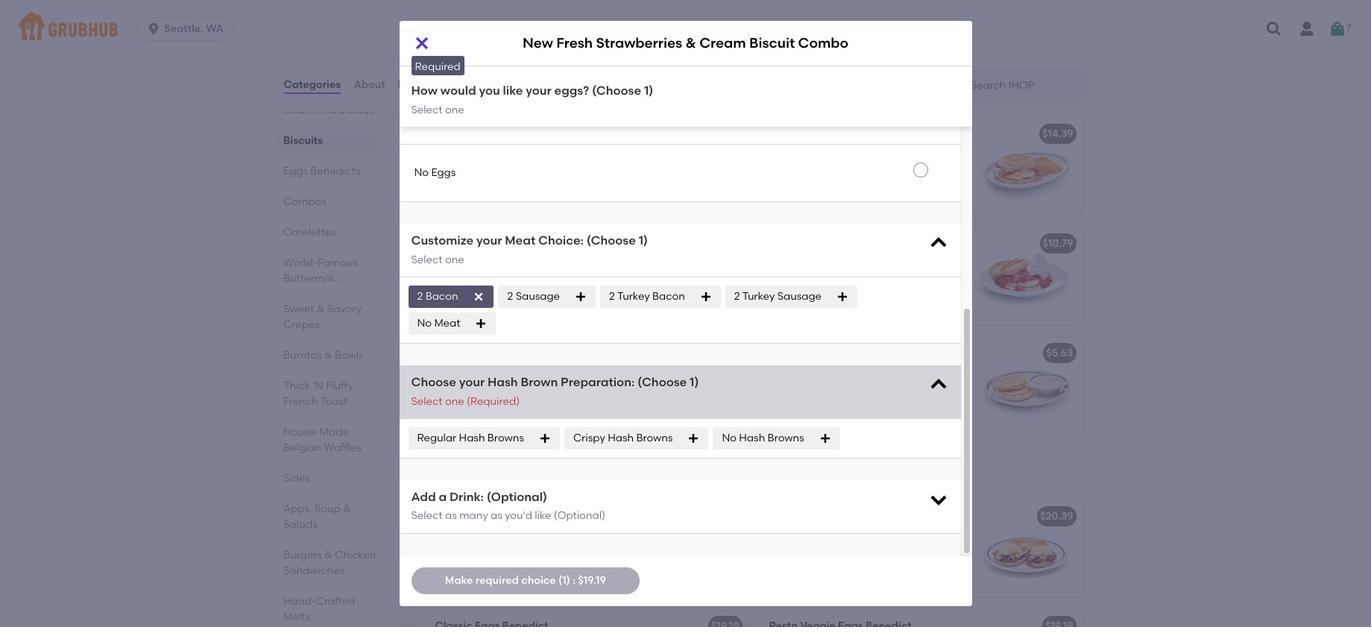 Task type: locate. For each thing, give the bounding box(es) containing it.
many
[[459, 510, 488, 522]]

svg image left no hash browns
[[688, 432, 700, 444]]

with down flaky
[[805, 383, 826, 396]]

hollandaise down beef, at the right of the page
[[769, 592, 828, 604]]

shredded
[[883, 546, 931, 559]]

fresh down *gravy
[[435, 368, 462, 380]]

svg image inside the 7 button
[[1328, 20, 1346, 38]]

sweet
[[283, 303, 314, 315]]

warm down customize
[[435, 258, 466, 271]]

hickory- down gravy,
[[541, 288, 582, 301]]

new for new breakfast biscuit sandwich
[[769, 127, 792, 140]]

svg image
[[1265, 20, 1283, 38], [146, 22, 161, 37], [928, 233, 949, 254], [575, 291, 587, 303], [700, 291, 712, 303], [475, 318, 487, 330], [688, 432, 700, 444], [819, 432, 831, 444]]

(choose right the preparation:
[[638, 375, 687, 389]]

strips inside fresh strawberries & cream biscuit with 2 eggs*, 2 hickory-smoked bacon strips or pork sausage links & hash browns.
[[470, 398, 497, 411]]

(optional) up jam,
[[554, 510, 605, 522]]

hash for crispy hash browns
[[608, 432, 634, 444]]

0 horizontal spatial turkey
[[617, 290, 650, 303]]

3 select from the top
[[411, 395, 443, 408]]

omelettes
[[283, 226, 336, 239]]

categories
[[284, 78, 341, 91]]

warm inside warm & flaky buttermilk biscuit served with hearty gravy, 2 eggs*, 2 pork sausage links, 2 hickory- smoked bacon strips & hash browns. *gravy may contain pork.
[[435, 258, 466, 271]]

new chicken biscuit sandwich
[[435, 127, 593, 140]]

buttermilk up real
[[841, 368, 893, 380]]

meat up hearty
[[505, 234, 535, 248]]

muffin. inside smoky bourbon bacon jam, hickory- smoked bacon, poached eggs* & hollandaise on an english muffin.
[[565, 561, 600, 574]]

a right add
[[439, 490, 447, 504]]

with inside warm & flaky buttermilk biscuit served with whipped real butter.
[[805, 383, 826, 396]]

like
[[503, 84, 523, 98], [535, 510, 551, 522]]

buttermilk inside warm & flaky buttermilk biscuit split & filled with cheesecake mousse, fresh strawberries, a drizzle of our old-fashioned syrup, whipped topping & powdered sugar.
[[839, 258, 891, 271]]

jam
[[517, 510, 540, 523]]

strips
[[513, 304, 540, 316], [470, 398, 497, 411]]

eggs benedicts up drink: in the bottom left of the page
[[423, 465, 544, 484]]

sausage down the filled
[[777, 290, 822, 303]]

smoked inside warm & flaky buttermilk biscuit served with hearty gravy, 2 eggs*, 2 pork sausage links, 2 hickory- smoked bacon strips & hash browns. *gravy may contain pork.
[[435, 304, 475, 316]]

3 browns from the left
[[768, 432, 804, 444]]

a
[[864, 288, 871, 301], [439, 490, 447, 504]]

1 horizontal spatial english
[[861, 592, 897, 604]]

2 horizontal spatial browns
[[768, 432, 804, 444]]

fresh
[[556, 35, 593, 52], [795, 237, 822, 250], [435, 368, 462, 380]]

1 vertical spatial hollandaise
[[769, 592, 828, 604]]

0 vertical spatial eggs*,
[[572, 273, 603, 286]]

biscuits up the 2 sunny side up*
[[423, 83, 485, 101]]

warm inside warm & flaky buttermilk biscuit served with whipped real butter.
[[769, 368, 800, 380]]

2 horizontal spatial bacon
[[517, 531, 550, 544]]

0 vertical spatial eggs benedicts
[[283, 165, 360, 177]]

on
[[496, 561, 509, 574], [830, 592, 843, 604]]

new for new fresh strawberries & cream biscuit
[[769, 237, 792, 250]]

buttermilk
[[461, 237, 514, 250], [283, 272, 335, 285]]

peppers, down shredded
[[887, 561, 932, 574]]

biscuit up the butter.
[[896, 368, 929, 380]]

an down bacon,
[[511, 561, 525, 574]]

& inside world-famous buttermilk pancakes sweet & savory crepes
[[316, 303, 324, 315]]

2 horizontal spatial fresh
[[795, 237, 822, 250]]

'n inside thick 'n fluffy french toast
[[312, 379, 323, 392]]

1 horizontal spatial whipped
[[879, 304, 923, 316]]

0 horizontal spatial sausage
[[516, 290, 560, 303]]

0 horizontal spatial sandwich
[[542, 127, 593, 140]]

hickory- up or
[[509, 383, 550, 396]]

with up strawberries,
[[806, 273, 827, 286]]

2 sandwich from the left
[[884, 127, 934, 140]]

1 horizontal spatial benedicts
[[465, 465, 544, 484]]

soup
[[314, 502, 340, 515]]

0 vertical spatial like
[[503, 84, 523, 98]]

you
[[479, 84, 500, 98]]

whipped up sugar.
[[879, 304, 923, 316]]

cream
[[699, 35, 746, 52], [903, 237, 938, 250], [541, 368, 576, 380]]

warm & flaky buttermilk biscuit served with hearty gravy, 2 eggs*, 2 pork sausage links, 2 hickory- smoked bacon strips & hash browns. *gravy may contain pork.
[[435, 258, 619, 331]]

butter.
[[897, 383, 931, 396]]

eggs benedicts
[[283, 165, 360, 177], [423, 465, 544, 484]]

as up the bourbon
[[491, 510, 502, 522]]

sausage down brown
[[538, 398, 581, 411]]

0 vertical spatial (choose
[[592, 84, 641, 98]]

0 vertical spatial combo
[[798, 35, 848, 52]]

hash
[[553, 304, 577, 316], [435, 413, 460, 426]]

biscuit down the gravy
[[559, 258, 593, 271]]

1 horizontal spatial chicken
[[461, 127, 503, 140]]

1 vertical spatial poached
[[769, 576, 815, 589]]

1 browns from the left
[[487, 432, 524, 444]]

smoked down 'smoky'
[[435, 546, 475, 559]]

up*
[[480, 109, 499, 122]]

classic eggs benedict image
[[636, 610, 748, 627]]

served for warm & flaky buttermilk biscuit served with whipped real butter.
[[769, 383, 803, 396]]

1 turkey from the left
[[617, 290, 650, 303]]

chicken up sandwiches
[[334, 549, 376, 561]]

0 horizontal spatial hash
[[435, 413, 460, 426]]

sausage up may in the left of the page
[[460, 288, 503, 301]]

flaky inside warm & flaky buttermilk biscuit split & filled with cheesecake mousse, fresh strawberries, a drizzle of our old-fashioned syrup, whipped topping & powdered sugar.
[[813, 258, 837, 271]]

thick
[[283, 379, 310, 392]]

benedicts
[[310, 165, 360, 177], [465, 465, 544, 484]]

like right you'd
[[535, 510, 551, 522]]

served inside warm & flaky buttermilk biscuit served with hearty gravy, 2 eggs*, 2 pork sausage links, 2 hickory- smoked bacon strips & hash browns. *gravy may contain pork.
[[435, 273, 469, 286]]

peppers,
[[878, 531, 923, 544], [887, 561, 932, 574]]

chicken
[[461, 127, 503, 140], [334, 549, 376, 561]]

0 horizontal spatial strawberries
[[465, 368, 528, 380]]

2 turkey from the left
[[742, 290, 775, 303]]

on down chopped
[[830, 592, 843, 604]]

1 vertical spatial no
[[417, 317, 432, 330]]

browns. inside warm & flaky buttermilk biscuit served with hearty gravy, 2 eggs*, 2 pork sausage links, 2 hickory- smoked bacon strips & hash browns. *gravy may contain pork.
[[580, 304, 619, 316]]

new buttermilk biscuit & gravy combo image
[[636, 227, 748, 324]]

family
[[283, 88, 316, 101]]

0 vertical spatial smoked
[[435, 304, 475, 316]]

0 vertical spatial on
[[496, 561, 509, 574]]

select down add
[[411, 510, 443, 522]]

3 one from the top
[[445, 395, 464, 408]]

meat
[[505, 234, 535, 248], [434, 317, 460, 330]]

eggs down sunny
[[431, 166, 456, 179]]

warm inside warm & flaky buttermilk biscuit split & filled with cheesecake mousse, fresh strawberries, a drizzle of our old-fashioned syrup, whipped topping & powdered sugar.
[[769, 258, 800, 271]]

2 sunny side up*
[[414, 109, 499, 122]]

1 flaky from the left
[[479, 258, 503, 271]]

Search IHOP search field
[[969, 78, 1083, 92]]

a up syrup,
[[864, 288, 871, 301]]

1 horizontal spatial like
[[535, 510, 551, 522]]

new breakfast biscuit sandwich
[[769, 127, 934, 140]]

flaky up hearty
[[479, 258, 503, 271]]

2 one from the top
[[445, 253, 464, 266]]

smoked up *gravy
[[435, 304, 475, 316]]

1 horizontal spatial as
[[491, 510, 502, 522]]

0 horizontal spatial strips
[[470, 398, 497, 411]]

select down how
[[411, 103, 443, 116]]

bacon for 2  bacon
[[425, 290, 458, 303]]

0 horizontal spatial on
[[496, 561, 509, 574]]

1 vertical spatial 1)
[[639, 234, 648, 248]]

main navigation navigation
[[0, 0, 1371, 58]]

reviews button
[[397, 58, 440, 112]]

hash up regular
[[435, 413, 460, 426]]

1 vertical spatial whipped
[[829, 383, 873, 396]]

apps, soup & salads
[[283, 502, 351, 531]]

(choose right eggs?
[[592, 84, 641, 98]]

1 vertical spatial (choose
[[587, 234, 636, 248]]

meat down 2  bacon
[[434, 317, 460, 330]]

2 flaky from the left
[[813, 258, 837, 271]]

peppers, up shredded
[[878, 531, 923, 544]]

& inside apps, soup & salads
[[343, 502, 351, 515]]

0 vertical spatial hash
[[553, 304, 577, 316]]

1 horizontal spatial combo
[[798, 35, 848, 52]]

one down choose on the left
[[445, 395, 464, 408]]

no for no meat
[[417, 317, 432, 330]]

new for new chicken biscuit sandwich
[[435, 127, 458, 140]]

one inside the how would you like your eggs? (choose 1) select one
[[445, 103, 464, 116]]

buttermilk up 'pancakes'
[[283, 272, 335, 285]]

0 horizontal spatial browns
[[487, 432, 524, 444]]

1 horizontal spatial flaky
[[813, 258, 837, 271]]

0 horizontal spatial as
[[445, 510, 457, 522]]

no eggs
[[414, 166, 456, 179]]

1 vertical spatial fresh
[[795, 237, 822, 250]]

2 browns from the left
[[636, 432, 673, 444]]

1 select from the top
[[411, 103, 443, 116]]

$10.79
[[1043, 237, 1073, 250]]

1 horizontal spatial bacon
[[481, 510, 514, 523]]

biscuits down (ihop
[[283, 134, 322, 147]]

0 vertical spatial 'n
[[315, 104, 326, 116]]

1 vertical spatial hash
[[435, 413, 460, 426]]

eggs up jam,
[[542, 510, 567, 523]]

$16.79
[[709, 127, 739, 140]]

0 vertical spatial eggs*
[[564, 546, 593, 559]]

buttermilk inside warm & flaky buttermilk biscuit served with hearty gravy, 2 eggs*, 2 pork sausage links, 2 hickory- smoked bacon strips & hash browns. *gravy may contain pork.
[[505, 258, 557, 271]]

your for hash
[[459, 375, 485, 389]]

2 vertical spatial strawberries
[[465, 368, 528, 380]]

2 turkey sausage
[[734, 290, 822, 303]]

eggs*,
[[572, 273, 603, 286], [467, 383, 498, 396]]

one down the would
[[445, 103, 464, 116]]

smoky bourbon bacon jam, hickory- smoked bacon, poached eggs* & hollandaise on an english muffin.
[[435, 531, 618, 574]]

thick 'n fluffy french toast
[[283, 379, 353, 408]]

0 vertical spatial 1)
[[644, 84, 653, 98]]

browns for crispy hash browns
[[636, 432, 673, 444]]

mousse,
[[893, 273, 935, 286]]

new for new buttermilk biscuit & gravy combo
[[435, 237, 458, 250]]

1 vertical spatial 'n
[[312, 379, 323, 392]]

browns
[[487, 432, 524, 444], [636, 432, 673, 444], [768, 432, 804, 444]]

new right 'egg'
[[523, 35, 553, 52]]

2 horizontal spatial cream
[[903, 237, 938, 250]]

hash inside warm & flaky buttermilk biscuit served with hearty gravy, 2 eggs*, 2 pork sausage links, 2 hickory- smoked bacon strips & hash browns. *gravy may contain pork.
[[553, 304, 577, 316]]

go
[[328, 104, 346, 116]]

with inside warm & flaky buttermilk biscuit served with hearty gravy, 2 eggs*, 2 pork sausage links, 2 hickory- smoked bacon strips & hash browns. *gravy may contain pork.
[[471, 273, 492, 286]]

bacon inside warm & flaky buttermilk biscuit served with hearty gravy, 2 eggs*, 2 pork sausage links, 2 hickory- smoked bacon strips & hash browns. *gravy may contain pork.
[[477, 304, 510, 316]]

biscuit up the mousse,
[[893, 258, 927, 271]]

cheesecake
[[830, 273, 891, 286]]

2 vertical spatial bacon
[[517, 531, 550, 544]]

free
[[455, 52, 477, 64]]

cream for new fresh strawberries & cream biscuit combo
[[699, 35, 746, 52]]

hash up pork.
[[553, 304, 577, 316]]

1 horizontal spatial strips
[[513, 304, 540, 316]]

eggs?
[[554, 84, 589, 98]]

like inside add a drink: (optional) select as many as you'd like (optional)
[[535, 510, 551, 522]]

serrano
[[845, 561, 885, 574]]

chicken inside the burgers & chicken sandwiches
[[334, 549, 376, 561]]

buttermilk inside world-famous buttermilk pancakes sweet & savory crepes
[[283, 272, 335, 285]]

an inside fire-roasted poblano peppers, red bell peppers & onions, shredded beef, chopped serrano peppers, poached eggs* & poblano hollandaise on an english muffin.
[[845, 592, 859, 604]]

eggs* inside smoky bourbon bacon jam, hickory- smoked bacon, poached eggs* & hollandaise on an english muffin.
[[564, 546, 593, 559]]

1 vertical spatial peppers,
[[887, 561, 932, 574]]

pork inside fresh strawberries & cream biscuit with 2 eggs*, 2 hickory-smoked bacon strips or pork sausage links & hash browns.
[[513, 398, 535, 411]]

1) inside the how would you like your eggs? (choose 1) select one
[[644, 84, 653, 98]]

benedicts up add a drink: (optional) select as many as you'd like (optional)
[[465, 465, 544, 484]]

hollandaise down 'smoky'
[[435, 561, 494, 574]]

strips down "2 sausage"
[[513, 304, 540, 316]]

a inside add a drink: (optional) select as many as you'd like (optional)
[[439, 490, 447, 504]]

2 vertical spatial smoked
[[435, 546, 475, 559]]

buttermilk up cheesecake
[[839, 258, 891, 271]]

poblano
[[833, 531, 875, 544], [860, 576, 902, 589]]

svg image right the 2 turkey bacon
[[700, 291, 712, 303]]

pork up no meat at the bottom left of page
[[435, 288, 458, 301]]

poached up the choice
[[515, 546, 561, 559]]

0 vertical spatial strips
[[513, 304, 540, 316]]

smoked inside smoky bourbon bacon jam, hickory- smoked bacon, poached eggs* & hollandaise on an english muffin.
[[435, 546, 475, 559]]

no meat
[[417, 317, 460, 330]]

0 vertical spatial english
[[527, 561, 563, 574]]

chopped
[[797, 561, 843, 574]]

combo
[[798, 35, 848, 52], [597, 237, 635, 250]]

0 vertical spatial muffin.
[[565, 561, 600, 574]]

biscuits
[[423, 83, 485, 101], [283, 134, 322, 147]]

1 vertical spatial on
[[830, 592, 843, 604]]

about
[[354, 78, 385, 91]]

eggs*, right choose on the left
[[467, 383, 498, 396]]

0 horizontal spatial eggs benedicts
[[283, 165, 360, 177]]

poached inside fire-roasted poblano peppers, red bell peppers & onions, shredded beef, chopped serrano peppers, poached eggs* & poblano hollandaise on an english muffin.
[[769, 576, 815, 589]]

sausage down gravy,
[[516, 290, 560, 303]]

served up 2  bacon
[[435, 273, 469, 286]]

biscuit inside warm & flaky buttermilk biscuit split & filled with cheesecake mousse, fresh strawberries, a drizzle of our old-fashioned syrup, whipped topping & powdered sugar.
[[893, 258, 927, 271]]

0 horizontal spatial bacon
[[425, 290, 458, 303]]

0 vertical spatial poached
[[515, 546, 561, 559]]

2 vertical spatial no
[[722, 432, 737, 444]]

like inside the how would you like your eggs? (choose 1) select one
[[503, 84, 523, 98]]

sausage
[[516, 290, 560, 303], [777, 290, 822, 303]]

buttermilk up gravy,
[[505, 258, 557, 271]]

warm left flaky
[[769, 368, 800, 380]]

beef,
[[769, 561, 794, 574]]

browns. down the 2 turkey bacon
[[580, 304, 619, 316]]

0 horizontal spatial whipped
[[829, 383, 873, 396]]

1 vertical spatial chicken
[[334, 549, 376, 561]]

muffin. inside fire-roasted poblano peppers, red bell peppers & onions, shredded beef, chopped serrano peppers, poached eggs* & poblano hollandaise on an english muffin.
[[899, 592, 934, 604]]

1 vertical spatial eggs*,
[[467, 383, 498, 396]]

sausage inside warm & flaky buttermilk biscuit served with hearty gravy, 2 eggs*, 2 pork sausage links, 2 hickory- smoked bacon strips & hash browns. *gravy may contain pork.
[[460, 288, 503, 301]]

new up 2  bacon
[[435, 237, 458, 250]]

jam,
[[552, 531, 574, 544]]

with left hearty
[[471, 273, 492, 286]]

1 horizontal spatial a
[[864, 288, 871, 301]]

eggs benedicts up combos
[[283, 165, 360, 177]]

as up 'smoky'
[[445, 510, 457, 522]]

onions,
[[844, 546, 880, 559]]

new left breakfast
[[769, 127, 792, 140]]

1) inside choose your hash brown preparation:  (choose 1) select one (required)
[[690, 375, 699, 389]]

0 horizontal spatial served
[[435, 273, 469, 286]]

fresh strawberries & cream biscuit with 2 eggs*, 2 hickory-smoked bacon strips or pork sausage links & hash browns.
[[435, 368, 616, 426]]

new up the filled
[[769, 237, 792, 250]]

eggs inside button
[[431, 166, 456, 179]]

0 vertical spatial served
[[435, 273, 469, 286]]

bacon down choose on the left
[[435, 398, 468, 411]]

biscuit inside warm & flaky buttermilk biscuit served with hearty gravy, 2 eggs*, 2 pork sausage links, 2 hickory- smoked bacon strips & hash browns. *gravy may contain pork.
[[559, 258, 593, 271]]

hickory- down the benedict
[[577, 531, 618, 544]]

peppers
[[790, 546, 832, 559]]

warm up the filled
[[769, 258, 800, 271]]

hickory-
[[541, 288, 582, 301], [509, 383, 550, 396], [577, 531, 618, 544]]

new for new fresh strawberries & cream biscuit combo
[[523, 35, 553, 52]]

eggs*, down the gravy
[[572, 273, 603, 286]]

select inside add a drink: (optional) select as many as you'd like (optional)
[[411, 510, 443, 522]]

2 cage-free egg whites button
[[399, 30, 961, 87]]

your up (required)
[[459, 375, 485, 389]]

svg image left "seattle," in the left of the page
[[146, 22, 161, 37]]

svg image
[[1328, 20, 1346, 38], [413, 34, 431, 52], [473, 291, 485, 303], [837, 291, 848, 303], [928, 374, 949, 395], [539, 432, 551, 444], [928, 489, 949, 510]]

one down customize
[[445, 253, 464, 266]]

1 vertical spatial buttermilk
[[283, 272, 335, 285]]

poblano up onions,
[[833, 531, 875, 544]]

0 horizontal spatial buttermilk
[[283, 272, 335, 285]]

1 horizontal spatial poached
[[769, 576, 815, 589]]

0 vertical spatial biscuits
[[423, 83, 485, 101]]

select inside choose your hash brown preparation:  (choose 1) select one (required)
[[411, 395, 443, 408]]

poblano down serrano
[[860, 576, 902, 589]]

your up hearty
[[476, 234, 502, 248]]

fresh inside fresh strawberries & cream biscuit with 2 eggs*, 2 hickory-smoked bacon strips or pork sausage links & hash browns.
[[435, 368, 462, 380]]

as
[[445, 510, 457, 522], [491, 510, 502, 522]]

1 horizontal spatial on
[[830, 592, 843, 604]]

english inside fire-roasted poblano peppers, red bell peppers & onions, shredded beef, chopped serrano peppers, poached eggs* & poblano hollandaise on an english muffin.
[[861, 592, 897, 604]]

0 horizontal spatial meat
[[434, 317, 460, 330]]

1 vertical spatial biscuits
[[283, 134, 322, 147]]

0 horizontal spatial pork
[[435, 288, 458, 301]]

(choose right choice:
[[587, 234, 636, 248]]

hash inside fresh strawberries & cream biscuit with 2 eggs*, 2 hickory-smoked bacon strips or pork sausage links & hash browns.
[[435, 413, 460, 426]]

you'd
[[505, 510, 532, 522]]

1 horizontal spatial muffin.
[[899, 592, 934, 604]]

0 vertical spatial hickory-
[[541, 288, 582, 301]]

biscuit
[[559, 258, 593, 271], [893, 258, 927, 271], [896, 368, 929, 380]]

no inside button
[[414, 166, 429, 179]]

served inside warm & flaky buttermilk biscuit served with whipped real butter.
[[769, 383, 803, 396]]

savory
[[327, 303, 361, 315]]

eggs up combos
[[283, 165, 308, 177]]

fresh up the filled
[[795, 237, 822, 250]]

1 vertical spatial strips
[[470, 398, 497, 411]]

'n inside family feasts (ihop 'n go only)
[[315, 104, 326, 116]]

0 vertical spatial meat
[[505, 234, 535, 248]]

0 vertical spatial strawberries
[[596, 35, 682, 52]]

1 horizontal spatial eggs*,
[[572, 273, 603, 286]]

an
[[511, 561, 525, 574], [845, 592, 859, 604]]

may
[[472, 319, 495, 331]]

required
[[475, 574, 519, 587]]

1 vertical spatial eggs benedicts
[[423, 465, 544, 484]]

0 vertical spatial pork
[[435, 288, 458, 301]]

$20.39
[[1040, 510, 1073, 523]]

0 vertical spatial bacon
[[477, 304, 510, 316]]

1 sausage from the left
[[516, 290, 560, 303]]

(optional)
[[487, 490, 547, 504], [554, 510, 605, 522]]

whipped inside warm & flaky buttermilk biscuit served with whipped real butter.
[[829, 383, 873, 396]]

served up no hash browns
[[769, 383, 803, 396]]

strawberries for new fresh strawberries & cream biscuit combo
[[596, 35, 682, 52]]

2 sausage from the left
[[777, 290, 822, 303]]

0 horizontal spatial chicken
[[334, 549, 376, 561]]

muffin. down jam,
[[565, 561, 600, 574]]

bacon down jam
[[517, 531, 550, 544]]

2 horizontal spatial bacon
[[652, 290, 685, 303]]

eggs*, inside warm & flaky buttermilk biscuit served with hearty gravy, 2 eggs*, 2 pork sausage links, 2 hickory- smoked bacon strips & hash browns. *gravy may contain pork.
[[572, 273, 603, 286]]

your inside choose your hash brown preparation:  (choose 1) select one (required)
[[459, 375, 485, 389]]

strips left or
[[470, 398, 497, 411]]

your inside customize your meat choice: (choose 1) select one
[[476, 234, 502, 248]]

bacon up may in the left of the page
[[477, 304, 510, 316]]

(optional) up you'd
[[487, 490, 547, 504]]

1)
[[644, 84, 653, 98], [639, 234, 648, 248], [690, 375, 699, 389]]

benedicts up combos
[[310, 165, 360, 177]]

1 horizontal spatial served
[[769, 383, 803, 396]]

0 horizontal spatial (optional)
[[487, 490, 547, 504]]

svg image left the 7 button
[[1265, 20, 1283, 38]]

strawberries for new fresh strawberries & cream biscuit
[[825, 237, 890, 250]]

reviews
[[398, 78, 439, 91]]

bacon
[[477, 304, 510, 316], [435, 398, 468, 411], [517, 531, 550, 544]]

belgian
[[283, 441, 321, 454]]

an down serrano
[[845, 592, 859, 604]]

2 vertical spatial fresh
[[435, 368, 462, 380]]

1 horizontal spatial browns
[[636, 432, 673, 444]]

drink:
[[450, 490, 484, 504]]

biscuit inside warm & flaky buttermilk biscuit served with whipped real butter.
[[896, 368, 929, 380]]

4 select from the top
[[411, 510, 443, 522]]

spicy poblano eggs benedict image
[[970, 500, 1082, 597]]

biscuit for mousse,
[[893, 258, 927, 271]]

'n right 'thick'
[[312, 379, 323, 392]]

flaky inside warm & flaky buttermilk biscuit served with hearty gravy, 2 eggs*, 2 pork sausage links, 2 hickory- smoked bacon strips & hash browns. *gravy may contain pork.
[[479, 258, 503, 271]]

svg image right "2 sausage"
[[575, 291, 587, 303]]

2 select from the top
[[411, 253, 443, 266]]

0 horizontal spatial poached
[[515, 546, 561, 559]]

flaky for filled
[[813, 258, 837, 271]]

select down choose on the left
[[411, 395, 443, 408]]

0 horizontal spatial hollandaise
[[435, 561, 494, 574]]

1 horizontal spatial an
[[845, 592, 859, 604]]

benedict
[[570, 510, 616, 523]]

eggs* down jam,
[[564, 546, 593, 559]]

1 horizontal spatial hollandaise
[[769, 592, 828, 604]]

flaky up strawberries,
[[813, 258, 837, 271]]

0 vertical spatial fresh
[[556, 35, 593, 52]]

'n left 'go'
[[315, 104, 326, 116]]

hash for regular hash browns
[[459, 432, 485, 444]]

1 horizontal spatial strawberries
[[596, 35, 682, 52]]

eggs*, inside fresh strawberries & cream biscuit with 2 eggs*, 2 hickory-smoked bacon strips or pork sausage links & hash browns.
[[467, 383, 498, 396]]

browns.
[[580, 304, 619, 316], [462, 413, 501, 426]]

1 one from the top
[[445, 103, 464, 116]]

0 horizontal spatial muffin.
[[565, 561, 600, 574]]

buttermilk for drizzle
[[839, 258, 891, 271]]

muffin. down shredded
[[899, 592, 934, 604]]

1 sandwich from the left
[[542, 127, 593, 140]]

new down sunny
[[435, 127, 458, 140]]

hollandaise inside fire-roasted poblano peppers, red bell peppers & onions, shredded beef, chopped serrano peppers, poached eggs* & poblano hollandaise on an english muffin.
[[769, 592, 828, 604]]

gravy
[[564, 237, 594, 250]]

on down bacon,
[[496, 561, 509, 574]]



Task type: vqa. For each thing, say whether or not it's contained in the screenshot.
the bottom English
yes



Task type: describe. For each thing, give the bounding box(es) containing it.
choose
[[411, 375, 456, 389]]

hickory- inside smoky bourbon bacon jam, hickory- smoked bacon, poached eggs* & hollandaise on an english muffin.
[[577, 531, 618, 544]]

how
[[411, 84, 438, 98]]

flaky for hearty
[[479, 258, 503, 271]]

7
[[1346, 22, 1351, 35]]

on inside smoky bourbon bacon jam, hickory- smoked bacon, poached eggs* & hollandaise on an english muffin.
[[496, 561, 509, 574]]

toast
[[320, 395, 347, 408]]

fire-
[[769, 531, 792, 544]]

lunch/dinner beverage bundle image
[[636, 0, 748, 52]]

sandwiches
[[283, 564, 344, 577]]

hand-crafted melts
[[283, 595, 355, 623]]

(ihop
[[283, 104, 313, 116]]

one inside choose your hash brown preparation:  (choose 1) select one (required)
[[445, 395, 464, 408]]

of
[[907, 288, 917, 301]]

apps,
[[283, 502, 312, 515]]

sugar.
[[876, 319, 907, 331]]

0 vertical spatial chicken
[[461, 127, 503, 140]]

(required)
[[467, 395, 520, 408]]

warm for fresh
[[769, 258, 800, 271]]

new buttermilk biscuit & gravy combo
[[435, 237, 635, 250]]

2 as from the left
[[491, 510, 502, 522]]

smoked inside fresh strawberries & cream biscuit with 2 eggs*, 2 hickory-smoked bacon strips or pork sausage links & hash browns.
[[550, 383, 589, 396]]

svg image inside seattle, wa button
[[146, 22, 161, 37]]

pork.
[[539, 319, 564, 331]]

new buttermilk biscuit image
[[970, 337, 1082, 434]]

family feasts (ihop 'n go only)
[[283, 88, 373, 116]]

(1)
[[558, 574, 570, 587]]

english inside smoky bourbon bacon jam, hickory- smoked bacon, poached eggs* & hollandaise on an english muffin.
[[527, 561, 563, 574]]

*gravy
[[435, 319, 470, 331]]

whipped inside warm & flaky buttermilk biscuit split & filled with cheesecake mousse, fresh strawberries, a drizzle of our old-fashioned syrup, whipped topping & powdered sugar.
[[879, 304, 923, 316]]

1 vertical spatial (optional)
[[554, 510, 605, 522]]

strawberries inside fresh strawberries & cream biscuit with 2 eggs*, 2 hickory-smoked bacon strips or pork sausage links & hash browns.
[[465, 368, 528, 380]]

links,
[[506, 288, 530, 301]]

roasted
[[792, 531, 831, 544]]

or
[[500, 398, 510, 411]]

bourbon bacon jam eggs benedict image
[[636, 500, 748, 597]]

customize your meat choice: (choose 1) select one
[[411, 234, 648, 266]]

hickory- inside warm & flaky buttermilk biscuit served with hearty gravy, 2 eggs*, 2 pork sausage links, 2 hickory- smoked bacon strips & hash browns. *gravy may contain pork.
[[541, 288, 582, 301]]

about button
[[353, 58, 386, 112]]

2  bacon
[[417, 290, 458, 303]]

burgers
[[283, 549, 322, 561]]

turkey for sausage
[[742, 290, 775, 303]]

wa
[[206, 22, 224, 35]]

select inside the how would you like your eggs? (choose 1) select one
[[411, 103, 443, 116]]

hickory- inside fresh strawberries & cream biscuit with 2 eggs*, 2 hickory-smoked bacon strips or pork sausage links & hash browns.
[[509, 383, 550, 396]]

bacon,
[[477, 546, 513, 559]]

eggs up add
[[423, 465, 461, 484]]

browns. inside fresh strawberries & cream biscuit with 2 eggs*, 2 hickory-smoked bacon strips or pork sausage links & hash browns.
[[462, 413, 501, 426]]

bacon for bourbon bacon jam eggs benedict
[[481, 510, 514, 523]]

new fresh strawberries & cream biscuit combo
[[523, 35, 848, 52]]

cream for new fresh strawberries & cream biscuit
[[903, 237, 938, 250]]

house-
[[283, 426, 319, 438]]

bourbon
[[471, 531, 515, 544]]

0 vertical spatial (optional)
[[487, 490, 547, 504]]

fresh for new fresh strawberries & cream biscuit combo
[[556, 35, 593, 52]]

bacon inside fresh strawberries & cream biscuit with 2 eggs*, 2 hickory-smoked bacon strips or pork sausage links & hash browns.
[[435, 398, 468, 411]]

svg image right *gravy
[[475, 318, 487, 330]]

buttermilk inside warm & flaky buttermilk biscuit served with whipped real butter.
[[841, 368, 893, 380]]

crispy
[[573, 432, 605, 444]]

biscuit for eggs*,
[[559, 258, 593, 271]]

gravy,
[[530, 273, 561, 286]]

hearty
[[495, 273, 528, 286]]

(choose inside the how would you like your eggs? (choose 1) select one
[[592, 84, 641, 98]]

(choose inside customize your meat choice: (choose 1) select one
[[587, 234, 636, 248]]

regular
[[417, 432, 456, 444]]

new fresh strawberries & cream biscuit combo image
[[636, 337, 748, 434]]

bourbon
[[435, 510, 479, 523]]

1 as from the left
[[445, 510, 457, 522]]

& inside smoky bourbon bacon jam, hickory- smoked bacon, poached eggs* & hollandaise on an english muffin.
[[596, 546, 603, 559]]

on inside fire-roasted poblano peppers, red bell peppers & onions, shredded beef, chopped serrano peppers, poached eggs* & poblano hollandaise on an english muffin.
[[830, 592, 843, 604]]

cage-
[[422, 52, 455, 64]]

meat inside customize your meat choice: (choose 1) select one
[[505, 234, 535, 248]]

1 horizontal spatial eggs benedicts
[[423, 465, 544, 484]]

would
[[440, 84, 476, 98]]

fluffy
[[326, 379, 353, 392]]

buttermilk for links,
[[505, 258, 557, 271]]

$19.19
[[578, 574, 606, 587]]

your inside the how would you like your eggs? (choose 1) select one
[[526, 84, 552, 98]]

seattle, wa
[[164, 22, 224, 35]]

warm & flaky buttermilk biscuit split & filled with cheesecake mousse, fresh strawberries, a drizzle of our old-fashioned syrup, whipped topping & powdered sugar.
[[769, 258, 950, 331]]

required
[[415, 60, 461, 73]]

old-
[[769, 304, 792, 316]]

a inside warm & flaky buttermilk biscuit split & filled with cheesecake mousse, fresh strawberries, a drizzle of our old-fashioned syrup, whipped topping & powdered sugar.
[[864, 288, 871, 301]]

1 horizontal spatial biscuits
[[423, 83, 485, 101]]

sides
[[283, 472, 310, 485]]

turkey for bacon
[[617, 290, 650, 303]]

no for no eggs
[[414, 166, 429, 179]]

french
[[283, 395, 318, 408]]

split
[[929, 258, 950, 271]]

your for meat
[[476, 234, 502, 248]]

burritos & bowls
[[283, 349, 363, 362]]

red
[[925, 531, 942, 544]]

hand-
[[283, 595, 315, 608]]

select inside customize your meat choice: (choose 1) select one
[[411, 253, 443, 266]]

1 vertical spatial combo
[[597, 237, 635, 250]]

burgers & chicken sandwiches
[[283, 549, 376, 577]]

feasts
[[319, 88, 351, 101]]

regular hash browns
[[417, 432, 524, 444]]

0 vertical spatial peppers,
[[878, 531, 923, 544]]

crispy hash browns
[[573, 432, 673, 444]]

browns for regular hash browns
[[487, 432, 524, 444]]

fresh for new fresh strawberries & cream biscuit
[[795, 237, 822, 250]]

waffles
[[323, 441, 361, 454]]

crafted
[[315, 595, 355, 608]]

pork inside warm & flaky buttermilk biscuit served with hearty gravy, 2 eggs*, 2 pork sausage links, 2 hickory- smoked bacon strips & hash browns. *gravy may contain pork.
[[435, 288, 458, 301]]

& inside warm & flaky buttermilk biscuit served with whipped real butter.
[[802, 368, 810, 380]]

1 vertical spatial meat
[[434, 317, 460, 330]]

house-made belgian waffles
[[283, 426, 361, 454]]

salads
[[283, 518, 317, 531]]

drizzle
[[873, 288, 905, 301]]

& inside the burgers & chicken sandwiches
[[324, 549, 332, 561]]

:
[[573, 574, 576, 587]]

0 vertical spatial benedicts
[[310, 165, 360, 177]]

real
[[875, 383, 895, 396]]

burritos
[[283, 349, 322, 362]]

2 cage-free egg whites
[[414, 52, 536, 64]]

sausage inside fresh strawberries & cream biscuit with 2 eggs*, 2 hickory-smoked bacon strips or pork sausage links & hash browns.
[[538, 398, 581, 411]]

one inside customize your meat choice: (choose 1) select one
[[445, 253, 464, 266]]

2 sausage
[[507, 290, 560, 303]]

poached inside smoky bourbon bacon jam, hickory- smoked bacon, poached eggs* & hollandaise on an english muffin.
[[515, 546, 561, 559]]

2 inside 'button'
[[414, 109, 420, 122]]

hollandaise inside smoky bourbon bacon jam, hickory- smoked bacon, poached eggs* & hollandaise on an english muffin.
[[435, 561, 494, 574]]

breakfast
[[795, 127, 844, 140]]

svg image down warm & flaky buttermilk biscuit served with whipped real butter.
[[819, 432, 831, 444]]

0 vertical spatial poblano
[[833, 531, 875, 544]]

warm for buttermilk
[[435, 258, 466, 271]]

hash inside choose your hash brown preparation:  (choose 1) select one (required)
[[488, 375, 518, 389]]

hash for no hash browns
[[739, 432, 765, 444]]

fresh
[[769, 288, 794, 301]]

sandwich for new chicken biscuit sandwich
[[542, 127, 593, 140]]

1) inside customize your meat choice: (choose 1) select one
[[639, 234, 648, 248]]

flaky
[[813, 368, 839, 380]]

add a drink: (optional) select as many as you'd like (optional)
[[411, 490, 605, 522]]

combos
[[283, 195, 326, 208]]

cream inside fresh strawberries & cream biscuit with 2 eggs*, 2 hickory-smoked bacon strips or pork sausage links & hash browns.
[[541, 368, 576, 380]]

served for warm & flaky buttermilk biscuit served with hearty gravy, 2 eggs*, 2 pork sausage links, 2 hickory- smoked bacon strips & hash browns. *gravy may contain pork.
[[435, 273, 469, 286]]

no eggs button
[[399, 145, 961, 202]]

seattle,
[[164, 22, 203, 35]]

seattle, wa button
[[137, 17, 239, 41]]

with inside fresh strawberries & cream biscuit with 2 eggs*, 2 hickory-smoked bacon strips or pork sausage links & hash browns.
[[435, 383, 456, 396]]

add
[[411, 490, 436, 504]]

1 vertical spatial poblano
[[860, 576, 902, 589]]

7 button
[[1328, 16, 1351, 42]]

svg image up split
[[928, 233, 949, 254]]

filled
[[779, 273, 804, 286]]

pesto veggie eggs benedict image
[[970, 610, 1082, 627]]

new chicken biscuit sandwich image
[[636, 118, 748, 215]]

choose your hash brown preparation:  (choose 1) select one (required)
[[411, 375, 699, 408]]

only)
[[348, 104, 373, 116]]

browns for no hash browns
[[768, 432, 804, 444]]

topping
[[769, 319, 809, 331]]

new fresh strawberries & cream biscuit image
[[970, 227, 1082, 324]]

with inside warm & flaky buttermilk biscuit split & filled with cheesecake mousse, fresh strawberries, a drizzle of our old-fashioned syrup, whipped topping & powdered sugar.
[[806, 273, 827, 286]]

(choose inside choose your hash brown preparation:  (choose 1) select one (required)
[[638, 375, 687, 389]]

0 horizontal spatial biscuits
[[283, 134, 322, 147]]

world-
[[283, 256, 317, 269]]

an inside smoky bourbon bacon jam, hickory- smoked bacon, poached eggs* & hollandaise on an english muffin.
[[511, 561, 525, 574]]

strips inside warm & flaky buttermilk biscuit served with hearty gravy, 2 eggs*, 2 pork sausage links, 2 hickory- smoked bacon strips & hash browns. *gravy may contain pork.
[[513, 304, 540, 316]]

eggs* inside fire-roasted poblano peppers, red bell peppers & onions, shredded beef, chopped serrano peppers, poached eggs* & poblano hollandaise on an english muffin.
[[817, 576, 847, 589]]

new breakfast biscuit sandwich image
[[970, 118, 1082, 215]]

new fresh strawberries & cream biscuit
[[769, 237, 975, 250]]

no for no hash browns
[[722, 432, 737, 444]]

whites
[[502, 52, 536, 64]]

bacon inside smoky bourbon bacon jam, hickory- smoked bacon, poached eggs* & hollandaise on an english muffin.
[[517, 531, 550, 544]]

sandwich for new breakfast biscuit sandwich
[[884, 127, 934, 140]]

how would you like your eggs? (choose 1) select one
[[411, 84, 653, 116]]

brown
[[521, 375, 558, 389]]

biscuit inside fresh strawberries & cream biscuit with 2 eggs*, 2 hickory-smoked bacon strips or pork sausage links & hash browns.
[[579, 368, 612, 380]]

1 horizontal spatial buttermilk
[[461, 237, 514, 250]]



